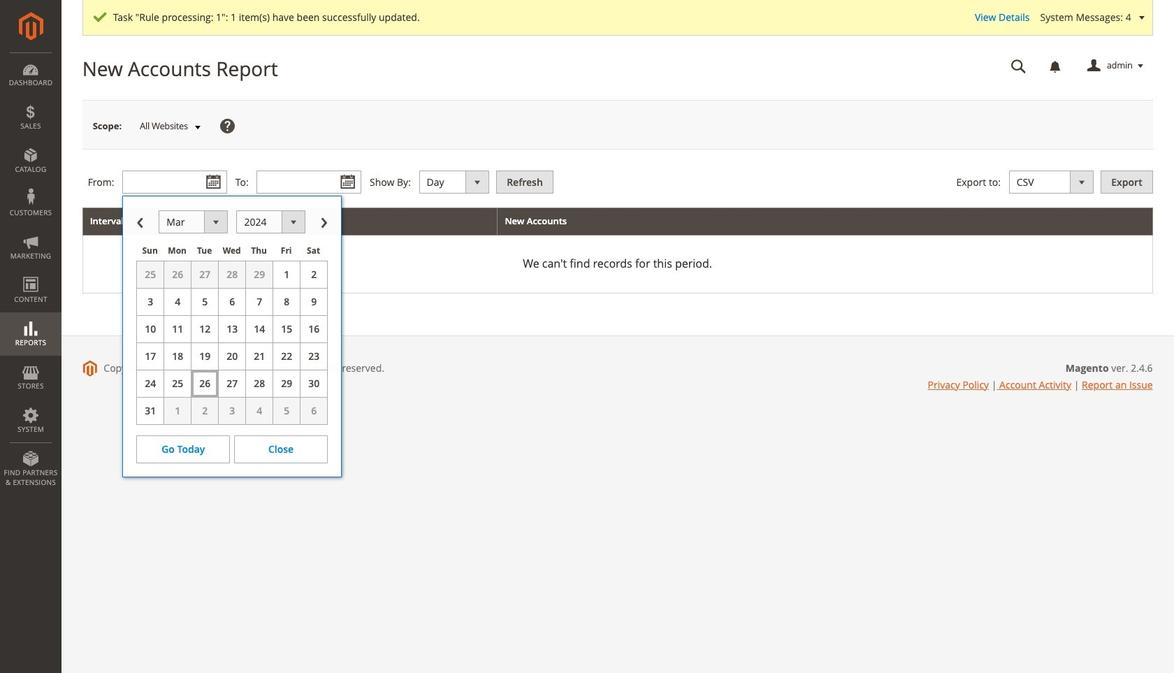 Task type: locate. For each thing, give the bounding box(es) containing it.
magento admin panel image
[[19, 12, 43, 41]]

None text field
[[257, 171, 362, 194]]

None text field
[[122, 171, 227, 194]]

menu bar
[[0, 52, 62, 494]]



